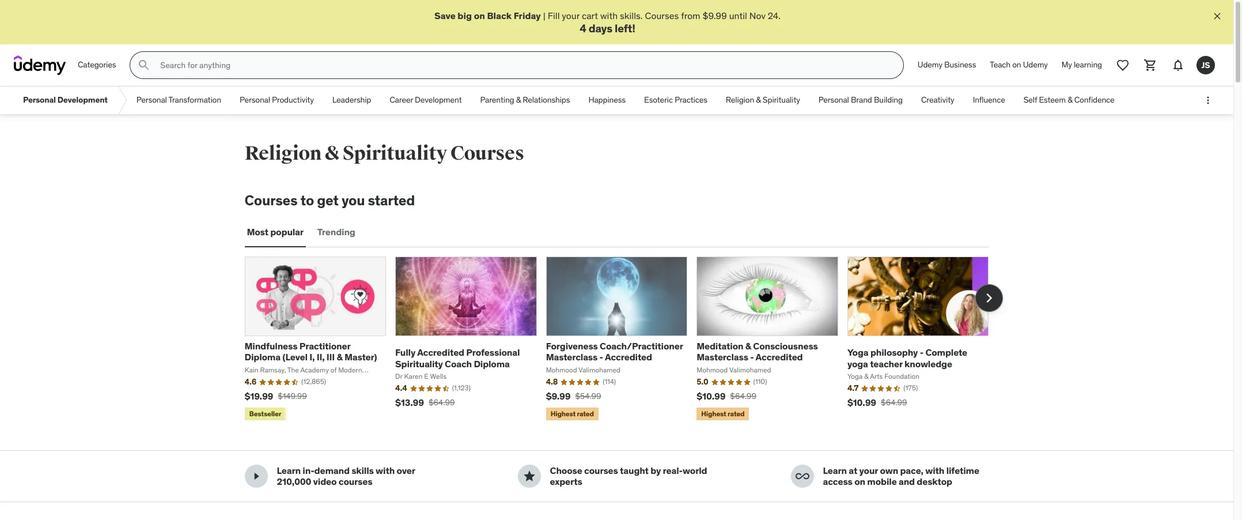Task type: describe. For each thing, give the bounding box(es) containing it.
influence
[[974, 95, 1006, 105]]

desktop
[[917, 476, 953, 487]]

personal development link
[[14, 87, 117, 114]]

in-
[[303, 465, 315, 476]]

most
[[247, 226, 269, 238]]

meditation & consciousness masterclass - accredited
[[697, 340, 819, 363]]

pace,
[[901, 465, 924, 476]]

1 udemy from the left
[[918, 60, 943, 70]]

self esteem & confidence link
[[1015, 87, 1125, 114]]

coach/practitioner
[[600, 340, 683, 352]]

parenting & relationships link
[[471, 87, 580, 114]]

until
[[730, 10, 748, 21]]

24.
[[768, 10, 781, 21]]

teach on udemy link
[[984, 51, 1055, 79]]

leadership link
[[323, 87, 381, 114]]

forgiveness coach/practitioner masterclass - accredited
[[546, 340, 683, 363]]

yoga philosophy - complete yoga teacher knowledge link
[[848, 347, 968, 369]]

personal for personal transformation
[[137, 95, 167, 105]]

personal productivity link
[[231, 87, 323, 114]]

skills.
[[620, 10, 643, 21]]

from
[[682, 10, 701, 21]]

submit search image
[[137, 58, 151, 72]]

diploma inside fully accredited professional spirituality coach diploma
[[474, 358, 510, 369]]

leadership
[[332, 95, 371, 105]]

lifetime
[[947, 465, 980, 476]]

black
[[487, 10, 512, 21]]

creativity link
[[913, 87, 964, 114]]

experts
[[550, 476, 583, 487]]

trending
[[318, 226, 356, 238]]

diploma inside mindfulness practitioner diploma (level i, ii, iii & master)
[[245, 351, 281, 363]]

esteem
[[1040, 95, 1067, 105]]

notifications image
[[1172, 58, 1186, 72]]

with inside save big on black friday | fill your cart with skills. courses from $9.99 until nov 24. 4 days left!
[[601, 10, 618, 21]]

over
[[397, 465, 415, 476]]

& for meditation & consciousness masterclass - accredited
[[746, 340, 752, 352]]

mobile
[[868, 476, 897, 487]]

religion & spirituality
[[726, 95, 801, 105]]

i,
[[310, 351, 315, 363]]

parenting & relationships
[[481, 95, 570, 105]]

next image
[[980, 289, 999, 307]]

personal transformation link
[[127, 87, 231, 114]]

210,000
[[277, 476, 311, 487]]

left!
[[615, 22, 636, 35]]

philosophy
[[871, 347, 919, 358]]

meditation
[[697, 340, 744, 352]]

productivity
[[272, 95, 314, 105]]

creativity
[[922, 95, 955, 105]]

personal for personal productivity
[[240, 95, 270, 105]]

js
[[1202, 60, 1211, 70]]

video
[[313, 476, 337, 487]]

and
[[899, 476, 916, 487]]

influence link
[[964, 87, 1015, 114]]

relationships
[[523, 95, 570, 105]]

2 udemy from the left
[[1024, 60, 1049, 70]]

spirituality for religion & spirituality courses
[[343, 141, 447, 166]]

days
[[589, 22, 613, 35]]

medium image for learn in-demand skills with over 210,000 video courses
[[249, 470, 263, 483]]

brand
[[851, 95, 873, 105]]

learn for learn in-demand skills with over 210,000 video courses
[[277, 465, 301, 476]]

spirituality inside fully accredited professional spirituality coach diploma
[[396, 358, 443, 369]]

popular
[[271, 226, 304, 238]]

happiness
[[589, 95, 626, 105]]

js link
[[1193, 51, 1221, 79]]

yoga
[[848, 358, 869, 369]]

spirituality for religion & spirituality
[[763, 95, 801, 105]]

business
[[945, 60, 977, 70]]

udemy image
[[14, 55, 66, 75]]

|
[[543, 10, 546, 21]]

iii
[[327, 351, 335, 363]]

courses inside learn in-demand skills with over 210,000 video courses
[[339, 476, 373, 487]]

you
[[342, 192, 365, 209]]

mindfulness
[[245, 340, 298, 352]]

courses to get you started
[[245, 192, 415, 209]]

at
[[849, 465, 858, 476]]

fully
[[396, 347, 416, 358]]

learn in-demand skills with over 210,000 video courses
[[277, 465, 415, 487]]

happiness link
[[580, 87, 635, 114]]

most popular button
[[245, 218, 306, 246]]

with inside learn at your own pace, with lifetime access on mobile and desktop
[[926, 465, 945, 476]]

cart
[[582, 10, 598, 21]]

religion & spirituality link
[[717, 87, 810, 114]]

courses inside save big on black friday | fill your cart with skills. courses from $9.99 until nov 24. 4 days left!
[[645, 10, 679, 21]]

access
[[824, 476, 853, 487]]

forgiveness coach/practitioner masterclass - accredited link
[[546, 340, 683, 363]]

carousel element
[[245, 257, 1003, 423]]

& for religion & spirituality courses
[[325, 141, 339, 166]]

ii,
[[317, 351, 325, 363]]

& for religion & spirituality
[[757, 95, 761, 105]]

choose
[[550, 465, 583, 476]]

on inside learn at your own pace, with lifetime access on mobile and desktop
[[855, 476, 866, 487]]



Task type: vqa. For each thing, say whether or not it's contained in the screenshot.
IT & Software
no



Task type: locate. For each thing, give the bounding box(es) containing it.
categories button
[[71, 51, 123, 79]]

accredited inside forgiveness coach/practitioner masterclass - accredited
[[605, 351, 653, 363]]

started
[[368, 192, 415, 209]]

your right fill
[[562, 10, 580, 21]]

udemy business
[[918, 60, 977, 70]]

on right big
[[474, 10, 485, 21]]

yoga philosophy - complete yoga teacher knowledge
[[848, 347, 968, 369]]

esoteric practices
[[645, 95, 708, 105]]

my learning
[[1062, 60, 1103, 70]]

accredited inside meditation & consciousness masterclass - accredited
[[756, 351, 803, 363]]

religion for religion & spirituality courses
[[245, 141, 322, 166]]

1 horizontal spatial medium image
[[523, 470, 536, 483]]

more subcategory menu links image
[[1203, 95, 1215, 106]]

1 horizontal spatial on
[[855, 476, 866, 487]]

confidence
[[1075, 95, 1115, 105]]

on right teach
[[1013, 60, 1022, 70]]

1 medium image from the left
[[249, 470, 263, 483]]

$9.99
[[703, 10, 727, 21]]

teach on udemy
[[991, 60, 1049, 70]]

demand
[[315, 465, 350, 476]]

coach
[[445, 358, 472, 369]]

consciousness
[[754, 340, 819, 352]]

save big on black friday | fill your cart with skills. courses from $9.99 until nov 24. 4 days left!
[[435, 10, 781, 35]]

- inside 'yoga philosophy - complete yoga teacher knowledge'
[[920, 347, 924, 358]]

2 vertical spatial spirituality
[[396, 358, 443, 369]]

courses inside choose courses taught by real-world experts
[[585, 465, 618, 476]]

categories
[[78, 60, 116, 70]]

arrow pointing to subcategory menu links image
[[117, 87, 127, 114]]

career development link
[[381, 87, 471, 114]]

personal left the productivity at the left of the page
[[240, 95, 270, 105]]

1 horizontal spatial religion
[[726, 95, 755, 105]]

esoteric practices link
[[635, 87, 717, 114]]

&
[[516, 95, 521, 105], [757, 95, 761, 105], [1068, 95, 1073, 105], [325, 141, 339, 166], [746, 340, 752, 352], [337, 351, 343, 363]]

big
[[458, 10, 472, 21]]

personal inside personal productivity link
[[240, 95, 270, 105]]

- left complete
[[920, 347, 924, 358]]

1 vertical spatial your
[[860, 465, 879, 476]]

your right at
[[860, 465, 879, 476]]

(level
[[283, 351, 308, 363]]

with up days
[[601, 10, 618, 21]]

religion for religion & spirituality
[[726, 95, 755, 105]]

learn left at
[[824, 465, 847, 476]]

0 vertical spatial your
[[562, 10, 580, 21]]

on inside save big on black friday | fill your cart with skills. courses from $9.99 until nov 24. 4 days left!
[[474, 10, 485, 21]]

1 horizontal spatial development
[[415, 95, 462, 105]]

medium image left access
[[796, 470, 810, 483]]

3 personal from the left
[[240, 95, 270, 105]]

taught
[[620, 465, 649, 476]]

spirituality
[[763, 95, 801, 105], [343, 141, 447, 166], [396, 358, 443, 369]]

learn inside learn at your own pace, with lifetime access on mobile and desktop
[[824, 465, 847, 476]]

2 learn from the left
[[824, 465, 847, 476]]

2 horizontal spatial on
[[1013, 60, 1022, 70]]

accredited
[[417, 347, 465, 358], [605, 351, 653, 363], [756, 351, 803, 363]]

2 horizontal spatial with
[[926, 465, 945, 476]]

1 horizontal spatial masterclass
[[697, 351, 749, 363]]

personal
[[23, 95, 56, 105], [137, 95, 167, 105], [240, 95, 270, 105], [819, 95, 850, 105]]

2 vertical spatial on
[[855, 476, 866, 487]]

courses
[[645, 10, 679, 21], [451, 141, 524, 166], [245, 192, 298, 209]]

& for parenting & relationships
[[516, 95, 521, 105]]

choose courses taught by real-world experts
[[550, 465, 708, 487]]

knowledge
[[905, 358, 953, 369]]

teach
[[991, 60, 1011, 70]]

accredited inside fully accredited professional spirituality coach diploma
[[417, 347, 465, 358]]

most popular
[[247, 226, 304, 238]]

development for career development
[[415, 95, 462, 105]]

0 horizontal spatial medium image
[[249, 470, 263, 483]]

0 horizontal spatial -
[[600, 351, 604, 363]]

mindfulness practitioner diploma (level i, ii, iii & master)
[[245, 340, 377, 363]]

medium image left "experts"
[[523, 470, 536, 483]]

courses
[[585, 465, 618, 476], [339, 476, 373, 487]]

- right meditation
[[751, 351, 754, 363]]

2 medium image from the left
[[523, 470, 536, 483]]

learn left in-
[[277, 465, 301, 476]]

1 horizontal spatial learn
[[824, 465, 847, 476]]

personal left brand
[[819, 95, 850, 105]]

0 horizontal spatial religion
[[245, 141, 322, 166]]

& inside mindfulness practitioner diploma (level i, ii, iii & master)
[[337, 351, 343, 363]]

on left mobile
[[855, 476, 866, 487]]

1 vertical spatial on
[[1013, 60, 1022, 70]]

self esteem & confidence
[[1024, 95, 1115, 105]]

master)
[[345, 351, 377, 363]]

2 vertical spatial courses
[[245, 192, 298, 209]]

religion up to
[[245, 141, 322, 166]]

development down categories dropdown button
[[57, 95, 108, 105]]

wishlist image
[[1117, 58, 1131, 72]]

with right 'pace,'
[[926, 465, 945, 476]]

learn inside learn in-demand skills with over 210,000 video courses
[[277, 465, 301, 476]]

to
[[301, 192, 314, 209]]

personal for personal brand building
[[819, 95, 850, 105]]

masterclass
[[546, 351, 598, 363], [697, 351, 749, 363]]

0 horizontal spatial udemy
[[918, 60, 943, 70]]

masterclass inside forgiveness coach/practitioner masterclass - accredited
[[546, 351, 598, 363]]

- inside meditation & consciousness masterclass - accredited
[[751, 351, 754, 363]]

0 horizontal spatial accredited
[[417, 347, 465, 358]]

1 development from the left
[[57, 95, 108, 105]]

courses left taught
[[585, 465, 618, 476]]

parenting
[[481, 95, 515, 105]]

0 horizontal spatial your
[[562, 10, 580, 21]]

0 horizontal spatial development
[[57, 95, 108, 105]]

meditation & consciousness masterclass - accredited link
[[697, 340, 819, 363]]

close image
[[1212, 10, 1224, 22]]

1 personal from the left
[[23, 95, 56, 105]]

personal inside personal development link
[[23, 95, 56, 105]]

medium image for choose courses taught by real-world experts
[[523, 470, 536, 483]]

1 horizontal spatial accredited
[[605, 351, 653, 363]]

with inside learn in-demand skills with over 210,000 video courses
[[376, 465, 395, 476]]

development right career at left top
[[415, 95, 462, 105]]

2 development from the left
[[415, 95, 462, 105]]

your inside save big on black friday | fill your cart with skills. courses from $9.99 until nov 24. 4 days left!
[[562, 10, 580, 21]]

1 horizontal spatial udemy
[[1024, 60, 1049, 70]]

medium image left 210,000
[[249, 470, 263, 483]]

1 vertical spatial spirituality
[[343, 141, 447, 166]]

0 horizontal spatial on
[[474, 10, 485, 21]]

0 vertical spatial spirituality
[[763, 95, 801, 105]]

1 horizontal spatial with
[[601, 10, 618, 21]]

0 vertical spatial religion
[[726, 95, 755, 105]]

2 horizontal spatial accredited
[[756, 351, 803, 363]]

2 horizontal spatial -
[[920, 347, 924, 358]]

get
[[317, 192, 339, 209]]

religion
[[726, 95, 755, 105], [245, 141, 322, 166]]

personal inside personal transformation link
[[137, 95, 167, 105]]

world
[[683, 465, 708, 476]]

personal brand building
[[819, 95, 903, 105]]

complete
[[926, 347, 968, 358]]

diploma left (level
[[245, 351, 281, 363]]

1 horizontal spatial courses
[[451, 141, 524, 166]]

1 learn from the left
[[277, 465, 301, 476]]

0 horizontal spatial masterclass
[[546, 351, 598, 363]]

0 horizontal spatial learn
[[277, 465, 301, 476]]

0 horizontal spatial with
[[376, 465, 395, 476]]

personal inside personal brand building link
[[819, 95, 850, 105]]

religion right practices
[[726, 95, 755, 105]]

2 personal from the left
[[137, 95, 167, 105]]

4
[[580, 22, 587, 35]]

0 horizontal spatial diploma
[[245, 351, 281, 363]]

with
[[601, 10, 618, 21], [376, 465, 395, 476], [926, 465, 945, 476]]

masterclass inside meditation & consciousness masterclass - accredited
[[697, 351, 749, 363]]

& inside meditation & consciousness masterclass - accredited
[[746, 340, 752, 352]]

my
[[1062, 60, 1073, 70]]

1 horizontal spatial -
[[751, 351, 754, 363]]

4 personal from the left
[[819, 95, 850, 105]]

1 horizontal spatial your
[[860, 465, 879, 476]]

courses down parenting
[[451, 141, 524, 166]]

mindfulness practitioner diploma (level i, ii, iii & master) link
[[245, 340, 377, 363]]

practices
[[675, 95, 708, 105]]

1 horizontal spatial diploma
[[474, 358, 510, 369]]

fully accredited professional spirituality coach diploma
[[396, 347, 520, 369]]

0 horizontal spatial courses
[[245, 192, 298, 209]]

professional
[[467, 347, 520, 358]]

medium image
[[249, 470, 263, 483], [523, 470, 536, 483], [796, 470, 810, 483]]

religion inside religion & spirituality link
[[726, 95, 755, 105]]

skills
[[352, 465, 374, 476]]

your inside learn at your own pace, with lifetime access on mobile and desktop
[[860, 465, 879, 476]]

courses left from
[[645, 10, 679, 21]]

2 horizontal spatial courses
[[645, 10, 679, 21]]

forgiveness
[[546, 340, 598, 352]]

1 vertical spatial religion
[[245, 141, 322, 166]]

development
[[57, 95, 108, 105], [415, 95, 462, 105]]

diploma right coach
[[474, 358, 510, 369]]

- inside forgiveness coach/practitioner masterclass - accredited
[[600, 351, 604, 363]]

udemy business link
[[911, 51, 984, 79]]

personal down udemy image
[[23, 95, 56, 105]]

medium image for learn at your own pace, with lifetime access on mobile and desktop
[[796, 470, 810, 483]]

building
[[875, 95, 903, 105]]

shopping cart with 0 items image
[[1144, 58, 1158, 72]]

courses up the "most popular"
[[245, 192, 298, 209]]

0 vertical spatial on
[[474, 10, 485, 21]]

1 masterclass from the left
[[546, 351, 598, 363]]

save
[[435, 10, 456, 21]]

Search for anything text field
[[158, 55, 890, 75]]

- right forgiveness
[[600, 351, 604, 363]]

teacher
[[871, 358, 903, 369]]

friday
[[514, 10, 541, 21]]

fully accredited professional spirituality coach diploma link
[[396, 347, 520, 369]]

udemy left business
[[918, 60, 943, 70]]

personal right arrow pointing to subcategory menu links image
[[137, 95, 167, 105]]

learn at your own pace, with lifetime access on mobile and desktop
[[824, 465, 980, 487]]

own
[[881, 465, 899, 476]]

learn for learn at your own pace, with lifetime access on mobile and desktop
[[824, 465, 847, 476]]

personal brand building link
[[810, 87, 913, 114]]

real-
[[663, 465, 683, 476]]

with left over
[[376, 465, 395, 476]]

courses right video in the left bottom of the page
[[339, 476, 373, 487]]

personal for personal development
[[23, 95, 56, 105]]

1 horizontal spatial courses
[[585, 465, 618, 476]]

2 masterclass from the left
[[697, 351, 749, 363]]

1 vertical spatial courses
[[451, 141, 524, 166]]

learning
[[1075, 60, 1103, 70]]

3 medium image from the left
[[796, 470, 810, 483]]

udemy left my
[[1024, 60, 1049, 70]]

personal productivity
[[240, 95, 314, 105]]

0 vertical spatial courses
[[645, 10, 679, 21]]

2 horizontal spatial medium image
[[796, 470, 810, 483]]

career development
[[390, 95, 462, 105]]

development for personal development
[[57, 95, 108, 105]]

0 horizontal spatial courses
[[339, 476, 373, 487]]



